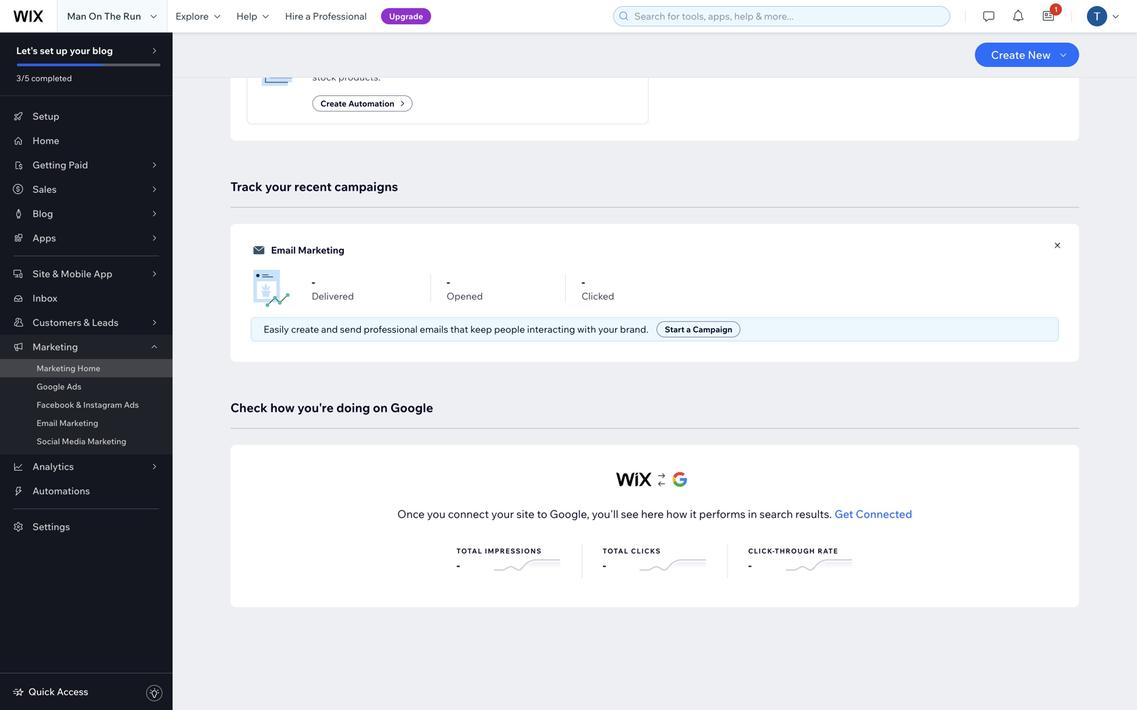 Task type: locate. For each thing, give the bounding box(es) containing it.
paid
[[69, 159, 88, 171]]

email marketing inside sidebar element
[[37, 418, 98, 428]]

1 horizontal spatial a
[[686, 325, 691, 335]]

1 horizontal spatial home
[[77, 364, 100, 374]]

0 vertical spatial a
[[306, 10, 311, 22]]

in left search
[[748, 508, 757, 521]]

& up email marketing link
[[76, 400, 81, 410]]

1 horizontal spatial email marketing
[[271, 244, 345, 256]]

impressions
[[485, 547, 542, 556]]

total for total clicks
[[603, 547, 629, 556]]

site
[[32, 268, 50, 280]]

how left you're
[[270, 400, 295, 416]]

create for create automation
[[321, 98, 347, 109]]

apps button
[[0, 226, 173, 250]]

1 vertical spatial google
[[390, 400, 433, 416]]

let's set up your blog
[[16, 45, 113, 57]]

email marketing
[[271, 244, 345, 256], [37, 418, 98, 428]]

a right "start"
[[686, 325, 691, 335]]

google up facebook
[[37, 382, 65, 392]]

click-through rate
[[748, 547, 839, 556]]

easily create and send professional emails that keep people interacting with your brand.
[[264, 324, 649, 335]]

1 horizontal spatial create
[[991, 48, 1026, 62]]

your right up
[[70, 45, 90, 57]]

1 vertical spatial create
[[321, 98, 347, 109]]

explore
[[176, 10, 209, 22]]

0 vertical spatial create
[[991, 48, 1026, 62]]

marketing inside 'dropdown button'
[[32, 341, 78, 353]]

- inside - clicked
[[582, 276, 585, 289]]

start a campaign button
[[657, 322, 741, 338]]

- up opened
[[447, 276, 450, 289]]

home inside home link
[[32, 135, 59, 147]]

0 vertical spatial google
[[37, 382, 65, 392]]

ads
[[67, 382, 81, 392], [124, 400, 139, 410]]

home up the google ads link at the left of the page
[[77, 364, 100, 374]]

through
[[775, 547, 815, 556]]

start a campaign
[[665, 325, 732, 335]]

a right hire
[[306, 10, 311, 22]]

1 vertical spatial email marketing
[[37, 418, 98, 428]]

1 horizontal spatial how
[[666, 508, 688, 521]]

& right site
[[52, 268, 59, 280]]

completed
[[31, 73, 72, 83]]

0 vertical spatial email
[[271, 244, 296, 256]]

0 horizontal spatial total
[[457, 547, 483, 556]]

1 total from the left
[[457, 547, 483, 556]]

google search console image
[[615, 470, 695, 490]]

recent
[[294, 179, 332, 194]]

in right back
[[625, 59, 633, 71]]

run
[[123, 10, 141, 22]]

blog button
[[0, 202, 173, 226]]

total down connect
[[457, 547, 483, 556]]

0 horizontal spatial create
[[321, 98, 347, 109]]

stock
[[312, 71, 336, 83]]

create
[[291, 324, 319, 335]]

0 horizontal spatial a
[[306, 10, 311, 22]]

hire a professional link
[[277, 0, 375, 32]]

app
[[94, 268, 112, 280]]

easily
[[264, 324, 289, 335]]

search
[[760, 508, 793, 521]]

start
[[665, 325, 685, 335]]

0 vertical spatial home
[[32, 135, 59, 147]]

carts
[[566, 59, 588, 71]]

google,
[[550, 508, 590, 521]]

1 vertical spatial email
[[37, 418, 57, 428]]

- opened
[[447, 276, 483, 302]]

2 vertical spatial &
[[76, 400, 81, 410]]

track your recent campaigns
[[230, 179, 398, 194]]

let's
[[16, 45, 38, 57]]

your inside sidebar element
[[70, 45, 90, 57]]

& left leads
[[84, 317, 90, 329]]

1 vertical spatial home
[[77, 364, 100, 374]]

a inside button
[[686, 325, 691, 335]]

quick
[[28, 686, 55, 698]]

0 horizontal spatial google
[[37, 382, 65, 392]]

1 horizontal spatial google
[[390, 400, 433, 416]]

here
[[641, 508, 664, 521]]

create left new
[[991, 48, 1026, 62]]

3/5 completed
[[16, 73, 72, 83]]

email inside sidebar element
[[37, 418, 57, 428]]

home
[[32, 135, 59, 147], [77, 364, 100, 374]]

you
[[427, 508, 446, 521]]

email up em image
[[271, 244, 296, 256]]

automation
[[348, 98, 394, 109]]

clicks
[[631, 547, 661, 556]]

hire a professional
[[285, 10, 367, 22]]

0 horizontal spatial how
[[270, 400, 295, 416]]

you'll
[[592, 508, 619, 521]]

1 vertical spatial a
[[686, 325, 691, 335]]

create automation
[[321, 98, 394, 109]]

0 horizontal spatial ads
[[67, 382, 81, 392]]

0 vertical spatial ads
[[67, 382, 81, 392]]

1 vertical spatial how
[[666, 508, 688, 521]]

professional
[[313, 10, 367, 22]]

1 vertical spatial &
[[84, 317, 90, 329]]

home inside marketing home link
[[77, 364, 100, 374]]

google ads
[[37, 382, 81, 392]]

0 vertical spatial email marketing
[[271, 244, 345, 256]]

marketing down customers
[[32, 341, 78, 353]]

email marketing link
[[0, 414, 173, 433]]

1 horizontal spatial total
[[603, 547, 629, 556]]

to
[[537, 508, 547, 521]]

by
[[393, 59, 404, 71]]

- down click-
[[748, 559, 752, 573]]

1 vertical spatial in
[[748, 508, 757, 521]]

- inside - opened
[[447, 276, 450, 289]]

email marketing up - delivered
[[271, 244, 345, 256]]

0 horizontal spatial &
[[52, 268, 59, 280]]

email up social
[[37, 418, 57, 428]]

campaigns
[[334, 179, 398, 194]]

products.
[[338, 71, 381, 83]]

email
[[271, 244, 296, 256], [37, 418, 57, 428]]

settings
[[32, 521, 70, 533]]

2 horizontal spatial &
[[84, 317, 90, 329]]

new
[[1028, 48, 1051, 62]]

how
[[270, 400, 295, 416], [666, 508, 688, 521]]

you're
[[298, 400, 334, 416]]

google right on
[[390, 400, 433, 416]]

0 vertical spatial &
[[52, 268, 59, 280]]

0 horizontal spatial home
[[32, 135, 59, 147]]

- up delivered
[[312, 276, 315, 289]]

social media marketing link
[[0, 433, 173, 451]]

email marketing up media
[[37, 418, 98, 428]]

&
[[52, 268, 59, 280], [84, 317, 90, 329], [76, 400, 81, 410]]

create down stock
[[321, 98, 347, 109]]

getting
[[32, 159, 66, 171]]

a
[[306, 10, 311, 22], [686, 325, 691, 335]]

0 horizontal spatial email
[[37, 418, 57, 428]]

quick access
[[28, 686, 88, 698]]

2 total from the left
[[603, 547, 629, 556]]

marketing up - delivered
[[298, 244, 345, 256]]

media
[[62, 437, 86, 447]]

send
[[340, 324, 362, 335]]

how left it on the bottom right of the page
[[666, 508, 688, 521]]

1 horizontal spatial in
[[748, 508, 757, 521]]

your right track
[[265, 179, 292, 194]]

setup link
[[0, 104, 173, 129]]

marketing down email marketing link
[[87, 437, 126, 447]]

-
[[312, 276, 315, 289], [447, 276, 450, 289], [582, 276, 585, 289], [457, 559, 460, 573], [603, 559, 606, 573], [748, 559, 752, 573]]

in
[[625, 59, 633, 71], [748, 508, 757, 521]]

site
[[516, 508, 535, 521]]

1 vertical spatial ads
[[124, 400, 139, 410]]

ads right instagram
[[124, 400, 139, 410]]

abandoned
[[514, 59, 564, 71]]

total left clicks
[[603, 547, 629, 556]]

total for total impressions
[[457, 547, 483, 556]]

1 horizontal spatial &
[[76, 400, 81, 410]]

home down setup at the top of page
[[32, 135, 59, 147]]

0 vertical spatial how
[[270, 400, 295, 416]]

professional
[[364, 324, 418, 335]]

- up clicked
[[582, 276, 585, 289]]

0 horizontal spatial in
[[625, 59, 633, 71]]

track
[[230, 179, 262, 194]]

0 vertical spatial in
[[625, 59, 633, 71]]

1 horizontal spatial ads
[[124, 400, 139, 410]]

help
[[236, 10, 257, 22]]

ads down marketing home
[[67, 382, 81, 392]]

0 horizontal spatial email marketing
[[37, 418, 98, 428]]



Task type: describe. For each thing, give the bounding box(es) containing it.
getting paid button
[[0, 153, 173, 177]]

see
[[621, 508, 639, 521]]

& for facebook
[[76, 400, 81, 410]]

inbox link
[[0, 286, 173, 311]]

social
[[37, 437, 60, 447]]

on
[[373, 400, 388, 416]]

connected
[[856, 508, 912, 521]]

automations
[[32, 485, 90, 497]]

help button
[[228, 0, 277, 32]]

that
[[450, 324, 468, 335]]

em image
[[251, 268, 291, 309]]

improve retention by reminding customers of abandoned carts or back in stock products.
[[312, 59, 633, 83]]

doing
[[336, 400, 370, 416]]

retention
[[351, 59, 391, 71]]

& for site
[[52, 268, 59, 280]]

people
[[494, 324, 525, 335]]

rate
[[818, 547, 839, 556]]

site & mobile app button
[[0, 262, 173, 286]]

on
[[89, 10, 102, 22]]

customers & leads button
[[0, 311, 173, 335]]

create automation button
[[312, 95, 413, 112]]

home link
[[0, 129, 173, 153]]

settings link
[[0, 515, 173, 540]]

click-
[[748, 547, 775, 556]]

mobile
[[61, 268, 92, 280]]

clicked
[[582, 290, 614, 302]]

& for customers
[[84, 317, 90, 329]]

- inside - delivered
[[312, 276, 315, 289]]

facebook & instagram ads
[[37, 400, 139, 410]]

emails
[[420, 324, 448, 335]]

and
[[321, 324, 338, 335]]

back
[[602, 59, 623, 71]]

- down total clicks
[[603, 559, 606, 573]]

1 horizontal spatial email
[[271, 244, 296, 256]]

automations link
[[0, 479, 173, 504]]

results.
[[795, 508, 832, 521]]

customers
[[32, 317, 81, 329]]

a for professional
[[306, 10, 311, 22]]

sales button
[[0, 177, 173, 202]]

Search for tools, apps, help & more... field
[[630, 7, 946, 26]]

campaign
[[693, 325, 732, 335]]

improve
[[312, 59, 349, 71]]

create for create new
[[991, 48, 1026, 62]]

google ads link
[[0, 378, 173, 396]]

customers & leads
[[32, 317, 119, 329]]

marketing up google ads
[[37, 364, 76, 374]]

analytics button
[[0, 455, 173, 479]]

delivered
[[312, 290, 354, 302]]

create new
[[991, 48, 1051, 62]]

leads
[[92, 317, 119, 329]]

- down total impressions
[[457, 559, 460, 573]]

apps
[[32, 232, 56, 244]]

- clicked
[[582, 276, 614, 302]]

the
[[104, 10, 121, 22]]

3/5
[[16, 73, 29, 83]]

get
[[835, 508, 853, 521]]

marketing home
[[37, 364, 100, 374]]

getting paid
[[32, 159, 88, 171]]

a for campaign
[[686, 325, 691, 335]]

setup
[[32, 110, 59, 122]]

marketing home link
[[0, 359, 173, 378]]

set
[[40, 45, 54, 57]]

man
[[67, 10, 86, 22]]

check how you're doing on google
[[230, 400, 433, 416]]

- delivered
[[312, 276, 354, 302]]

it
[[690, 508, 697, 521]]

check
[[230, 400, 268, 416]]

google inside sidebar element
[[37, 382, 65, 392]]

once you connect your site to google, you'll see here how it performs in search results. get connected
[[397, 508, 912, 521]]

social media marketing
[[37, 437, 126, 447]]

blog
[[92, 45, 113, 57]]

reminding
[[406, 59, 452, 71]]

site & mobile app
[[32, 268, 112, 280]]

your left site
[[491, 508, 514, 521]]

your right with
[[598, 324, 618, 335]]

performs
[[699, 508, 746, 521]]

quick access button
[[12, 686, 88, 699]]

man on the run
[[67, 10, 141, 22]]

marketing up social media marketing
[[59, 418, 98, 428]]

sales
[[32, 183, 57, 195]]

interacting
[[527, 324, 575, 335]]

get connected button
[[835, 506, 912, 523]]

total clicks
[[603, 547, 661, 556]]

sidebar element
[[0, 32, 173, 711]]

upgrade
[[389, 11, 423, 21]]

once
[[397, 508, 425, 521]]

marketing button
[[0, 335, 173, 359]]

in inside improve retention by reminding customers of abandoned carts or back in stock products.
[[625, 59, 633, 71]]

instagram
[[83, 400, 122, 410]]



Task type: vqa. For each thing, say whether or not it's contained in the screenshot.
Design Elements at left top
no



